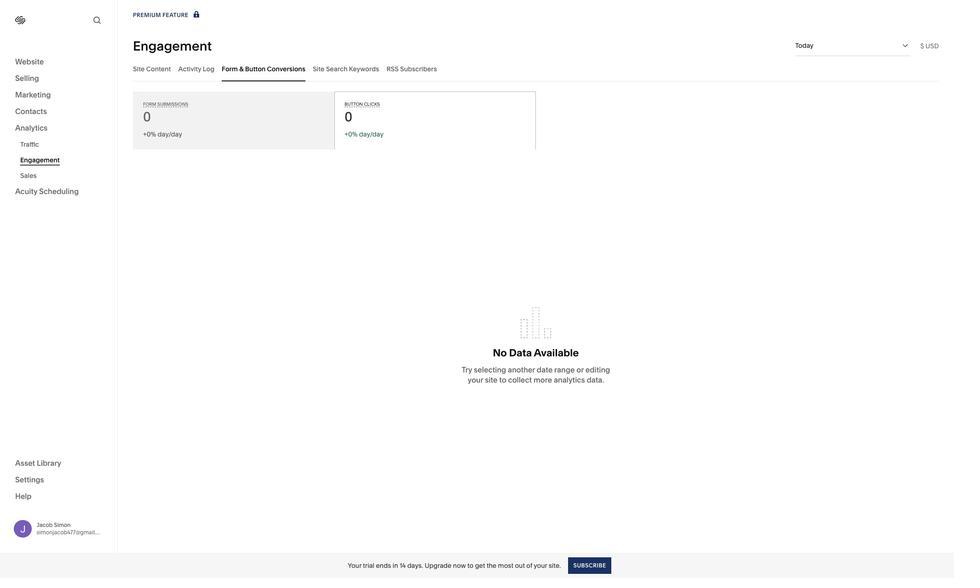 Task type: locate. For each thing, give the bounding box(es) containing it.
usd
[[926, 42, 939, 50]]

acuity scheduling link
[[15, 186, 102, 197]]

1 0 from the left
[[143, 109, 151, 125]]

1 horizontal spatial your
[[534, 562, 547, 570]]

traffic link
[[20, 137, 107, 152]]

1 vertical spatial engagement
[[20, 156, 60, 164]]

0 inside button clicks 0 0% day/day
[[345, 109, 353, 125]]

day/day down submissions
[[158, 130, 182, 139]]

to
[[500, 376, 507, 385], [468, 562, 474, 570]]

button
[[245, 65, 266, 73], [345, 102, 363, 107]]

0 inside form submissions 0 0% day/day
[[143, 109, 151, 125]]

0 vertical spatial to
[[500, 376, 507, 385]]

$
[[921, 42, 924, 50]]

0% inside form submissions 0 0% day/day
[[147, 130, 156, 139]]

button right &
[[245, 65, 266, 73]]

0 horizontal spatial day/day
[[158, 130, 182, 139]]

sales
[[20, 172, 37, 180]]

button left clicks
[[345, 102, 363, 107]]

day/day
[[158, 130, 182, 139], [359, 130, 384, 139]]

site
[[133, 65, 145, 73], [313, 65, 325, 73]]

engagement
[[133, 38, 212, 54], [20, 156, 60, 164]]

0 horizontal spatial to
[[468, 562, 474, 570]]

0 horizontal spatial 0
[[143, 109, 151, 125]]

another
[[508, 365, 535, 375]]

0 for button clicks 0 0% day/day
[[345, 109, 353, 125]]

your down try
[[468, 376, 483, 385]]

1 horizontal spatial engagement
[[133, 38, 212, 54]]

form inside button
[[222, 65, 238, 73]]

site left the search
[[313, 65, 325, 73]]

0 horizontal spatial form
[[143, 102, 156, 107]]

0 vertical spatial button
[[245, 65, 266, 73]]

day/day for form submissions 0 0% day/day
[[158, 130, 182, 139]]

form
[[222, 65, 238, 73], [143, 102, 156, 107]]

your
[[348, 562, 362, 570]]

0 horizontal spatial button
[[245, 65, 266, 73]]

1 vertical spatial form
[[143, 102, 156, 107]]

1 horizontal spatial to
[[500, 376, 507, 385]]

form for 0
[[143, 102, 156, 107]]

form left &
[[222, 65, 238, 73]]

more
[[534, 376, 552, 385]]

your right of in the right bottom of the page
[[534, 562, 547, 570]]

day/day inside form submissions 0 0% day/day
[[158, 130, 182, 139]]

1 day/day from the left
[[158, 130, 182, 139]]

conversions
[[267, 65, 306, 73]]

to right site
[[500, 376, 507, 385]]

0
[[143, 109, 151, 125], [345, 109, 353, 125]]

days.
[[407, 562, 423, 570]]

contacts link
[[15, 106, 102, 117]]

day/day inside button clicks 0 0% day/day
[[359, 130, 384, 139]]

engagement down the traffic
[[20, 156, 60, 164]]

range
[[555, 365, 575, 375]]

acuity
[[15, 187, 37, 196]]

log
[[203, 65, 215, 73]]

1 vertical spatial button
[[345, 102, 363, 107]]

1 horizontal spatial 0%
[[348, 130, 358, 139]]

your
[[468, 376, 483, 385], [534, 562, 547, 570]]

1 site from the left
[[133, 65, 145, 73]]

site inside button
[[133, 65, 145, 73]]

submissions
[[157, 102, 188, 107]]

2 0 from the left
[[345, 109, 353, 125]]

of
[[527, 562, 533, 570]]

site content button
[[133, 56, 171, 81]]

contacts
[[15, 107, 47, 116]]

analytics
[[554, 376, 585, 385]]

jacob simon simonjacob477@gmail.com
[[37, 522, 108, 536]]

0 horizontal spatial 0%
[[147, 130, 156, 139]]

14
[[400, 562, 406, 570]]

1 vertical spatial your
[[534, 562, 547, 570]]

day/day down clicks
[[359, 130, 384, 139]]

button clicks 0 0% day/day
[[345, 102, 384, 139]]

0% inside button clicks 0 0% day/day
[[348, 130, 358, 139]]

0 vertical spatial your
[[468, 376, 483, 385]]

to left get at the bottom of page
[[468, 562, 474, 570]]

2 day/day from the left
[[359, 130, 384, 139]]

1 horizontal spatial form
[[222, 65, 238, 73]]

activity log
[[178, 65, 215, 73]]

0 horizontal spatial engagement
[[20, 156, 60, 164]]

date
[[537, 365, 553, 375]]

form left submissions
[[143, 102, 156, 107]]

1 horizontal spatial 0
[[345, 109, 353, 125]]

2 0% from the left
[[348, 130, 358, 139]]

0 horizontal spatial site
[[133, 65, 145, 73]]

analytics
[[15, 123, 48, 133]]

no data available
[[493, 347, 579, 359]]

0 vertical spatial engagement
[[133, 38, 212, 54]]

form inside form submissions 0 0% day/day
[[143, 102, 156, 107]]

1 horizontal spatial day/day
[[359, 130, 384, 139]]

editing
[[586, 365, 610, 375]]

site for site content
[[133, 65, 145, 73]]

0%
[[147, 130, 156, 139], [348, 130, 358, 139]]

1 horizontal spatial button
[[345, 102, 363, 107]]

site left content
[[133, 65, 145, 73]]

tab list
[[133, 56, 939, 81]]

site inside button
[[313, 65, 325, 73]]

site search keywords
[[313, 65, 379, 73]]

engagement up content
[[133, 38, 212, 54]]

0 horizontal spatial your
[[468, 376, 483, 385]]

your inside try selecting another date range or editing your site to collect more analytics data.
[[468, 376, 483, 385]]

form for button
[[222, 65, 238, 73]]

2 site from the left
[[313, 65, 325, 73]]

1 0% from the left
[[147, 130, 156, 139]]

1 horizontal spatial site
[[313, 65, 325, 73]]

0 vertical spatial form
[[222, 65, 238, 73]]

keywords
[[349, 65, 379, 73]]

asset
[[15, 459, 35, 468]]

$ usd
[[921, 42, 939, 50]]



Task type: describe. For each thing, give the bounding box(es) containing it.
traffic
[[20, 140, 39, 149]]

premium feature button
[[133, 10, 201, 20]]

selling
[[15, 74, 39, 83]]

library
[[37, 459, 61, 468]]

asset library link
[[15, 458, 102, 469]]

acuity scheduling
[[15, 187, 79, 196]]

scheduling
[[39, 187, 79, 196]]

1 vertical spatial to
[[468, 562, 474, 570]]

or
[[577, 365, 584, 375]]

website
[[15, 57, 44, 66]]

the
[[487, 562, 497, 570]]

marketing link
[[15, 90, 102, 101]]

asset library
[[15, 459, 61, 468]]

analytics link
[[15, 123, 102, 134]]

site for site search keywords
[[313, 65, 325, 73]]

0% for form submissions 0 0% day/day
[[147, 130, 156, 139]]

subscribe
[[574, 562, 606, 569]]

search
[[326, 65, 348, 73]]

day/day for button clicks 0 0% day/day
[[359, 130, 384, 139]]

try selecting another date range or editing your site to collect more analytics data.
[[462, 365, 610, 385]]

marketing
[[15, 90, 51, 99]]

website link
[[15, 57, 102, 68]]

site search keywords button
[[313, 56, 379, 81]]

collect
[[508, 376, 532, 385]]

&
[[239, 65, 244, 73]]

data.
[[587, 376, 604, 385]]

site content
[[133, 65, 171, 73]]

to inside try selecting another date range or editing your site to collect more analytics data.
[[500, 376, 507, 385]]

0% for button clicks 0 0% day/day
[[348, 130, 358, 139]]

available
[[534, 347, 579, 359]]

no
[[493, 347, 507, 359]]

get
[[475, 562, 485, 570]]

button inside button clicks 0 0% day/day
[[345, 102, 363, 107]]

today
[[796, 41, 814, 50]]

tab list containing site content
[[133, 56, 939, 81]]

now
[[453, 562, 466, 570]]

out
[[515, 562, 525, 570]]

rss
[[387, 65, 399, 73]]

button inside button
[[245, 65, 266, 73]]

settings link
[[15, 475, 102, 486]]

rss subscribers button
[[387, 56, 437, 81]]

selecting
[[474, 365, 506, 375]]

simonjacob477@gmail.com
[[37, 529, 108, 536]]

trial
[[363, 562, 375, 570]]

form & button conversions
[[222, 65, 306, 73]]

try
[[462, 365, 472, 375]]

subscribe button
[[569, 558, 612, 574]]

settings
[[15, 475, 44, 484]]

activity log button
[[178, 56, 215, 81]]

in
[[393, 562, 398, 570]]

0 for form submissions 0 0% day/day
[[143, 109, 151, 125]]

sales link
[[20, 168, 107, 184]]

upgrade
[[425, 562, 452, 570]]

help link
[[15, 491, 32, 501]]

rss subscribers
[[387, 65, 437, 73]]

selling link
[[15, 73, 102, 84]]

most
[[498, 562, 514, 570]]

site
[[485, 376, 498, 385]]

site.
[[549, 562, 561, 570]]

feature
[[163, 12, 188, 18]]

today button
[[796, 35, 911, 56]]

help
[[15, 492, 32, 501]]

clicks
[[364, 102, 380, 107]]

premium feature
[[133, 12, 188, 18]]

ends
[[376, 562, 391, 570]]

simon
[[54, 522, 71, 529]]

subscribers
[[400, 65, 437, 73]]

premium
[[133, 12, 161, 18]]

content
[[146, 65, 171, 73]]

form submissions 0 0% day/day
[[143, 102, 188, 139]]

form & button conversions button
[[222, 56, 306, 81]]

engagement link
[[20, 152, 107, 168]]

data
[[509, 347, 532, 359]]

jacob
[[37, 522, 53, 529]]

activity
[[178, 65, 201, 73]]

your trial ends in 14 days. upgrade now to get the most out of your site.
[[348, 562, 561, 570]]



Task type: vqa. For each thing, say whether or not it's contained in the screenshot.
Engagement link
yes



